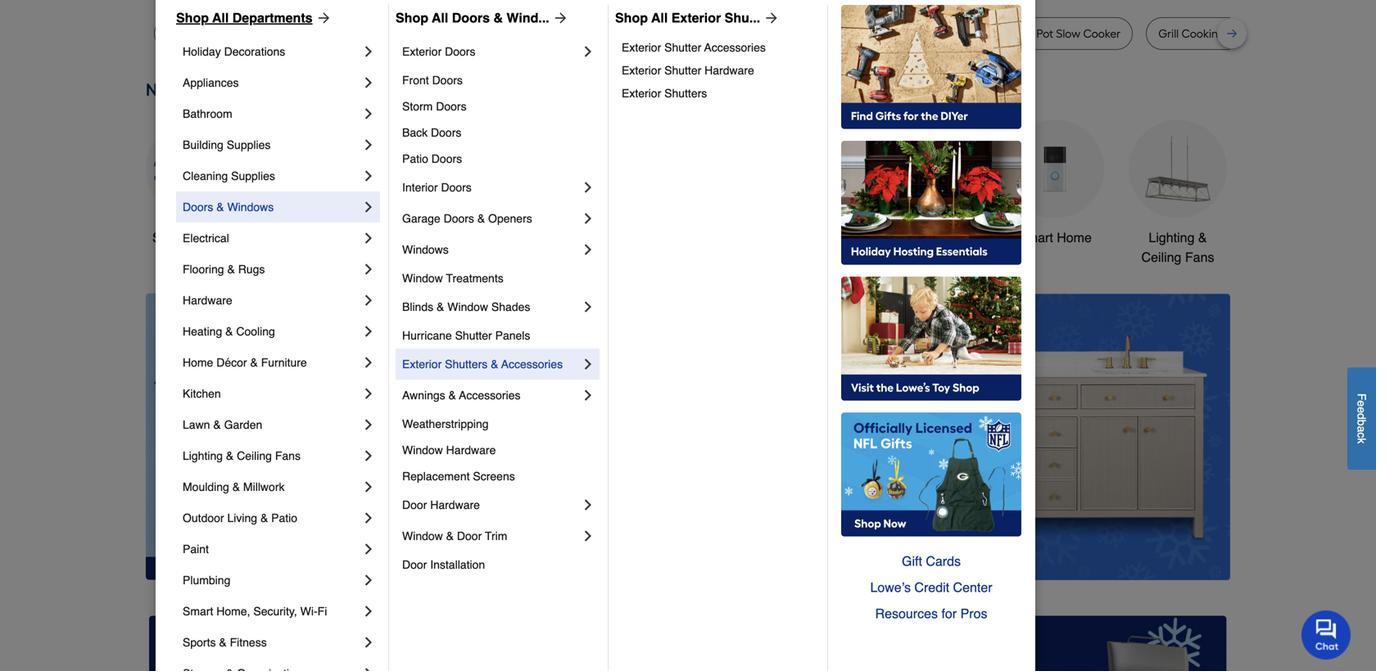 Task type: locate. For each thing, give the bounding box(es) containing it.
1 tools from the left
[[425, 230, 456, 245]]

chevron right image for holiday decorations
[[360, 43, 377, 60]]

all up exterior doors
[[432, 10, 448, 25]]

supplies up doors & windows link
[[231, 170, 275, 183]]

gift cards link
[[841, 549, 1022, 575]]

furniture
[[261, 356, 307, 369]]

shutters down exterior shutter hardware
[[664, 87, 707, 100]]

0 horizontal spatial crock
[[756, 27, 787, 41]]

grate
[[1228, 27, 1258, 41]]

deals
[[204, 230, 238, 245]]

exterior for exterior doors
[[402, 45, 442, 58]]

1 vertical spatial bathroom
[[904, 230, 961, 245]]

hardware inside window hardware link
[[446, 444, 496, 457]]

up to 40 percent off select vanities. plus get free local delivery on select vanities. image
[[437, 294, 1230, 581]]

0 vertical spatial bathroom
[[183, 107, 232, 120]]

chevron right image for building supplies
[[360, 137, 377, 153]]

hardware up 'exterior shutters' "link"
[[705, 64, 754, 77]]

1 horizontal spatial bathroom
[[904, 230, 961, 245]]

0 horizontal spatial cooking
[[809, 27, 853, 41]]

all for deals
[[186, 230, 200, 245]]

door installation link
[[402, 552, 596, 578]]

lowe's credit center link
[[841, 575, 1022, 601]]

1 crock from the left
[[756, 27, 787, 41]]

arrow right image inside shop all exterior shu... link
[[760, 10, 780, 26]]

interior doors link
[[402, 172, 580, 203]]

lighting
[[1149, 230, 1195, 245], [183, 450, 223, 463]]

paint link
[[183, 534, 360, 565]]

lighting & ceiling fans
[[1142, 230, 1214, 265], [183, 450, 301, 463]]

window up blinds
[[402, 272, 443, 285]]

accessories up exterior shutter hardware link
[[704, 41, 766, 54]]

shutter down exterior shutter accessories
[[664, 64, 701, 77]]

exterior for exterior shutters
[[622, 87, 661, 100]]

window up replacement
[[402, 444, 443, 457]]

pot for crock pot cooking pot
[[790, 27, 806, 41]]

building supplies
[[183, 138, 271, 152]]

recommended searches for you heading
[[146, 0, 1230, 4]]

door left trim
[[457, 530, 482, 543]]

doors right garage
[[444, 212, 474, 225]]

door for door hardware
[[402, 499, 427, 512]]

chevron right image
[[360, 75, 377, 91], [360, 137, 377, 153], [360, 168, 377, 184], [580, 299, 596, 315], [580, 356, 596, 373], [580, 387, 596, 404], [360, 417, 377, 433], [360, 448, 377, 465], [360, 542, 377, 558], [360, 573, 377, 589], [360, 604, 377, 620], [360, 666, 377, 672]]

exterior shutters & accessories
[[402, 358, 563, 371]]

heating
[[183, 325, 222, 338]]

door installation
[[402, 559, 485, 572]]

door left 'installation'
[[402, 559, 427, 572]]

0 vertical spatial supplies
[[227, 138, 271, 152]]

0 horizontal spatial patio
[[271, 512, 297, 525]]

countertop
[[549, 27, 609, 41]]

exterior for exterior shutter accessories
[[622, 41, 661, 54]]

1 horizontal spatial crock
[[1003, 27, 1034, 41]]

chevron right image for bathroom
[[360, 106, 377, 122]]

tools inside outdoor tools & equipment
[[813, 230, 844, 245]]

doors for garage
[[444, 212, 474, 225]]

1 vertical spatial home
[[183, 356, 213, 369]]

shop for shop all doors & wind...
[[396, 10, 428, 25]]

instant
[[910, 27, 946, 41]]

all up holiday decorations
[[212, 10, 229, 25]]

scroll to item #5 element
[[907, 549, 950, 559]]

0 vertical spatial smart
[[1018, 230, 1053, 245]]

arrow right image for shop all doors & wind...
[[549, 10, 569, 26]]

0 vertical spatial shutters
[[664, 87, 707, 100]]

gift
[[902, 554, 922, 569]]

1 horizontal spatial decorations
[[529, 250, 599, 265]]

security,
[[253, 605, 297, 619]]

window up door installation
[[402, 530, 443, 543]]

plumbing link
[[183, 565, 360, 596]]

chevron right image for exterior doors
[[580, 43, 596, 60]]

1 vertical spatial outdoor
[[183, 512, 224, 525]]

shutter for panels
[[455, 329, 492, 342]]

1 cooking from the left
[[809, 27, 853, 41]]

4 pot from the left
[[1037, 27, 1054, 41]]

window up hurricane shutter panels
[[448, 301, 488, 314]]

chevron right image for smart home, security, wi-fi
[[360, 604, 377, 620]]

accessories for awnings & accessories
[[459, 389, 521, 402]]

2 arrow right image from the left
[[549, 10, 569, 26]]

& inside moulding & millwork link
[[232, 481, 240, 494]]

arrow right image inside shop all doors & wind... link
[[549, 10, 569, 26]]

shop up triple slow cooker
[[396, 10, 428, 25]]

wind...
[[507, 10, 549, 25]]

chevron right image
[[360, 43, 377, 60], [580, 43, 596, 60], [360, 106, 377, 122], [580, 179, 596, 196], [360, 199, 377, 215], [580, 211, 596, 227], [360, 230, 377, 247], [580, 242, 596, 258], [360, 261, 377, 278], [360, 292, 377, 309], [360, 324, 377, 340], [360, 355, 377, 371], [360, 386, 377, 402], [360, 479, 377, 496], [580, 497, 596, 514], [360, 510, 377, 527], [580, 528, 596, 545], [360, 635, 377, 651]]

shop all departments link
[[176, 8, 332, 28]]

shop all exterior shu... link
[[615, 8, 780, 28]]

a
[[1355, 426, 1369, 433]]

chevron right image for interior doors
[[580, 179, 596, 196]]

pot
[[790, 27, 806, 41], [856, 27, 873, 41], [949, 27, 966, 41], [1037, 27, 1054, 41]]

e
[[1355, 401, 1369, 407], [1355, 407, 1369, 414]]

tools up equipment
[[813, 230, 844, 245]]

2 horizontal spatial shop
[[615, 10, 648, 25]]

ceiling inside lighting & ceiling fans
[[1142, 250, 1182, 265]]

1 vertical spatial fans
[[275, 450, 301, 463]]

2 e from the top
[[1355, 407, 1369, 414]]

2 vertical spatial shutter
[[455, 329, 492, 342]]

bathroom
[[183, 107, 232, 120], [904, 230, 961, 245]]

door down replacement
[[402, 499, 427, 512]]

patio down back at the left top of the page
[[402, 152, 428, 165]]

outdoor tools & equipment link
[[760, 120, 859, 267]]

outdoor for outdoor tools & equipment
[[763, 230, 810, 245]]

arrow right image up holiday decorations link
[[313, 10, 332, 26]]

0 vertical spatial door
[[402, 499, 427, 512]]

doors up 'storm doors'
[[432, 74, 463, 87]]

arrow right image
[[760, 10, 780, 26], [1200, 437, 1217, 453]]

shop all deals link
[[146, 120, 244, 248]]

1 horizontal spatial smart
[[1018, 230, 1053, 245]]

window inside "link"
[[402, 272, 443, 285]]

0 horizontal spatial ceiling
[[237, 450, 272, 463]]

bathroom link
[[183, 98, 360, 129], [883, 120, 981, 248]]

up to 35 percent off select small appliances. image
[[517, 616, 859, 672]]

1 pot from the left
[[790, 27, 806, 41]]

all
[[212, 10, 229, 25], [432, 10, 448, 25], [651, 10, 668, 25], [186, 230, 200, 245]]

awnings & accessories
[[402, 389, 521, 402]]

& inside heating & cooling link
[[225, 325, 233, 338]]

0 vertical spatial fans
[[1185, 250, 1214, 265]]

1 horizontal spatial lighting
[[1149, 230, 1195, 245]]

hardware up replacement screens at bottom
[[446, 444, 496, 457]]

0 vertical spatial lighting & ceiling fans
[[1142, 230, 1214, 265]]

kitchen
[[183, 387, 221, 401]]

0 horizontal spatial arrow right image
[[760, 10, 780, 26]]

cleaning supplies link
[[183, 161, 360, 192]]

0 vertical spatial ceiling
[[1142, 250, 1182, 265]]

0 vertical spatial patio
[[402, 152, 428, 165]]

all for exterior
[[651, 10, 668, 25]]

2 shop from the left
[[396, 10, 428, 25]]

storm
[[402, 100, 433, 113]]

patio up paint link
[[271, 512, 297, 525]]

0 vertical spatial accessories
[[704, 41, 766, 54]]

0 horizontal spatial lighting
[[183, 450, 223, 463]]

2 vertical spatial door
[[402, 559, 427, 572]]

0 horizontal spatial outdoor
[[183, 512, 224, 525]]

2 crock from the left
[[1003, 27, 1034, 41]]

0 horizontal spatial bathroom link
[[183, 98, 360, 129]]

0 vertical spatial lighting & ceiling fans link
[[1129, 120, 1227, 267]]

0 horizontal spatial arrow right image
[[313, 10, 332, 26]]

window for &
[[402, 530, 443, 543]]

shutters down hurricane shutter panels
[[445, 358, 488, 371]]

supplies
[[227, 138, 271, 152], [231, 170, 275, 183]]

get up to 2 free select tools or batteries when you buy 1 with select purchases. image
[[149, 616, 491, 672]]

doors up shop all deals
[[183, 201, 213, 214]]

garage
[[402, 212, 441, 225]]

exterior for exterior shutters & accessories
[[402, 358, 442, 371]]

0 horizontal spatial shutters
[[445, 358, 488, 371]]

cleaning
[[183, 170, 228, 183]]

1 vertical spatial windows
[[402, 243, 449, 256]]

lawn
[[183, 419, 210, 432]]

smart home link
[[1006, 120, 1104, 248]]

decorations down the "christmas"
[[529, 250, 599, 265]]

outdoor for outdoor living & patio
[[183, 512, 224, 525]]

crock down shu...
[[756, 27, 787, 41]]

crock for crock pot cooking pot
[[756, 27, 787, 41]]

0 horizontal spatial slow
[[388, 27, 412, 41]]

doors down shop all doors & wind...
[[445, 45, 476, 58]]

arrow right image
[[313, 10, 332, 26], [549, 10, 569, 26]]

chevron right image for kitchen
[[360, 386, 377, 402]]

christmas decorations
[[529, 230, 599, 265]]

back doors
[[402, 126, 462, 139]]

triple
[[356, 27, 385, 41]]

window treatments link
[[402, 265, 596, 292]]

2 vertical spatial accessories
[[459, 389, 521, 402]]

doors up garage doors & openers
[[441, 181, 472, 194]]

exterior inside "link"
[[622, 87, 661, 100]]

& inside outdoor tools & equipment
[[848, 230, 856, 245]]

1 vertical spatial lighting
[[183, 450, 223, 463]]

1 horizontal spatial lighting & ceiling fans
[[1142, 230, 1214, 265]]

shutter down blinds & window shades
[[455, 329, 492, 342]]

windows up the electrical link
[[227, 201, 274, 214]]

door
[[402, 499, 427, 512], [457, 530, 482, 543], [402, 559, 427, 572]]

1 horizontal spatial shutters
[[664, 87, 707, 100]]

chevron right image for sports & fitness
[[360, 635, 377, 651]]

moulding & millwork
[[183, 481, 285, 494]]

hardware inside hardware link
[[183, 294, 232, 307]]

smart for smart home, security, wi-fi
[[183, 605, 213, 619]]

chevron right image for cleaning supplies
[[360, 168, 377, 184]]

e up d
[[1355, 401, 1369, 407]]

doors down front doors
[[436, 100, 467, 113]]

departments
[[232, 10, 313, 25]]

2 cooker from the left
[[1083, 27, 1121, 41]]

warming
[[1272, 27, 1320, 41]]

2 cooking from the left
[[1182, 27, 1225, 41]]

e up b
[[1355, 407, 1369, 414]]

shutter up exterior shutter hardware
[[664, 41, 701, 54]]

cooker left grill
[[1083, 27, 1121, 41]]

patio doors link
[[402, 146, 596, 172]]

1 horizontal spatial arrow right image
[[549, 10, 569, 26]]

chevron right image for appliances
[[360, 75, 377, 91]]

hurricane
[[402, 329, 452, 342]]

supplies for building supplies
[[227, 138, 271, 152]]

0 horizontal spatial shop
[[176, 10, 209, 25]]

1 vertical spatial smart
[[183, 605, 213, 619]]

outdoor
[[763, 230, 810, 245], [183, 512, 224, 525]]

arrow right image up microwave countertop
[[549, 10, 569, 26]]

holiday
[[183, 45, 221, 58]]

1 horizontal spatial fans
[[1185, 250, 1214, 265]]

1 arrow right image from the left
[[313, 10, 332, 26]]

supplies up cleaning supplies
[[227, 138, 271, 152]]

shop down recommended searches for you heading
[[615, 10, 648, 25]]

1 horizontal spatial ceiling
[[1142, 250, 1182, 265]]

1 horizontal spatial cooker
[[1083, 27, 1121, 41]]

lawn & garden
[[183, 419, 262, 432]]

1 horizontal spatial slow
[[1056, 27, 1081, 41]]

0 horizontal spatial smart
[[183, 605, 213, 619]]

1 horizontal spatial cooking
[[1182, 27, 1225, 41]]

visit the lowe's toy shop. image
[[841, 277, 1022, 401]]

1 vertical spatial shutters
[[445, 358, 488, 371]]

chevron right image for blinds & window shades
[[580, 299, 596, 315]]

0 vertical spatial windows
[[227, 201, 274, 214]]

1 vertical spatial shutter
[[664, 64, 701, 77]]

0 vertical spatial arrow right image
[[760, 10, 780, 26]]

0 vertical spatial outdoor
[[763, 230, 810, 245]]

hardware down replacement screens at bottom
[[430, 499, 480, 512]]

arrow left image
[[451, 437, 467, 453]]

chevron right image for windows
[[580, 242, 596, 258]]

chevron right image for moulding & millwork
[[360, 479, 377, 496]]

& inside window & door trim link
[[446, 530, 454, 543]]

crock pot cooking pot
[[756, 27, 873, 41]]

0 horizontal spatial tools
[[425, 230, 456, 245]]

outdoor down moulding
[[183, 512, 224, 525]]

hardware down flooring
[[183, 294, 232, 307]]

lighting & ceiling fans link
[[1129, 120, 1227, 267], [183, 441, 360, 472]]

0 horizontal spatial bathroom
[[183, 107, 232, 120]]

windows down garage
[[402, 243, 449, 256]]

decorations
[[224, 45, 285, 58], [529, 250, 599, 265]]

arrow right image inside the shop all departments link
[[313, 10, 332, 26]]

1 horizontal spatial home
[[1057, 230, 1092, 245]]

accessories for exterior shutter accessories
[[704, 41, 766, 54]]

microwave
[[490, 27, 547, 41]]

3 pot from the left
[[949, 27, 966, 41]]

rugs
[[238, 263, 265, 276]]

kitchen link
[[183, 378, 360, 410]]

chat invite button image
[[1302, 610, 1352, 660]]

flooring & rugs
[[183, 263, 265, 276]]

1 vertical spatial lighting & ceiling fans
[[183, 450, 301, 463]]

1 shop from the left
[[176, 10, 209, 25]]

resources for pros link
[[841, 601, 1022, 628]]

shop for shop all exterior shu...
[[615, 10, 648, 25]]

doors down back doors
[[432, 152, 462, 165]]

0 vertical spatial shutter
[[664, 41, 701, 54]]

0 horizontal spatial home
[[183, 356, 213, 369]]

shop up 'holiday' at the top left of the page
[[176, 10, 209, 25]]

1 vertical spatial decorations
[[529, 250, 599, 265]]

chevron right image for outdoor living & patio
[[360, 510, 377, 527]]

blinds & window shades link
[[402, 292, 580, 323]]

decorations down the shop all departments link
[[224, 45, 285, 58]]

shop all exterior shu...
[[615, 10, 760, 25]]

0 horizontal spatial lighting & ceiling fans link
[[183, 441, 360, 472]]

all down recommended searches for you heading
[[651, 10, 668, 25]]

millwork
[[243, 481, 285, 494]]

scroll to item #4 image
[[868, 551, 907, 557]]

chevron right image for door hardware
[[580, 497, 596, 514]]

outdoor up equipment
[[763, 230, 810, 245]]

all right "shop"
[[186, 230, 200, 245]]

1 horizontal spatial tools
[[813, 230, 844, 245]]

scroll to item #2 image
[[789, 551, 829, 557]]

0 vertical spatial decorations
[[224, 45, 285, 58]]

gift cards
[[902, 554, 961, 569]]

hardware
[[705, 64, 754, 77], [183, 294, 232, 307], [446, 444, 496, 457], [430, 499, 480, 512]]

1 horizontal spatial outdoor
[[763, 230, 810, 245]]

1 vertical spatial arrow right image
[[1200, 437, 1217, 453]]

resources
[[875, 607, 938, 622]]

replacement screens
[[402, 470, 515, 483]]

1 horizontal spatial shop
[[396, 10, 428, 25]]

0 horizontal spatial decorations
[[224, 45, 285, 58]]

&
[[494, 10, 503, 25], [1261, 27, 1269, 41], [216, 201, 224, 214], [477, 212, 485, 225], [848, 230, 856, 245], [1198, 230, 1207, 245], [227, 263, 235, 276], [437, 301, 444, 314], [225, 325, 233, 338], [250, 356, 258, 369], [491, 358, 499, 371], [449, 389, 456, 402], [213, 419, 221, 432], [226, 450, 234, 463], [232, 481, 240, 494], [260, 512, 268, 525], [446, 530, 454, 543], [219, 637, 227, 650]]

& inside shop all doors & wind... link
[[494, 10, 503, 25]]

cooker up exterior doors
[[415, 27, 452, 41]]

1 vertical spatial ceiling
[[237, 450, 272, 463]]

chevron right image for flooring & rugs
[[360, 261, 377, 278]]

doors down 'storm doors'
[[431, 126, 462, 139]]

1 vertical spatial supplies
[[231, 170, 275, 183]]

& inside exterior shutters & accessories link
[[491, 358, 499, 371]]

chevron right image for home décor & furniture
[[360, 355, 377, 371]]

3 shop from the left
[[615, 10, 648, 25]]

accessories down panels
[[501, 358, 563, 371]]

outdoor inside outdoor tools & equipment
[[763, 230, 810, 245]]

windows link
[[402, 234, 580, 265]]

chevron right image for lawn & garden
[[360, 417, 377, 433]]

2 tools from the left
[[813, 230, 844, 245]]

exterior for exterior shutter hardware
[[622, 64, 661, 77]]

tools down garage
[[425, 230, 456, 245]]

& inside home décor & furniture link
[[250, 356, 258, 369]]

shutters inside "link"
[[664, 87, 707, 100]]

0 horizontal spatial cooker
[[415, 27, 452, 41]]

accessories up weatherstripping "link"
[[459, 389, 521, 402]]

building supplies link
[[183, 129, 360, 161]]

outdoor living & patio link
[[183, 503, 360, 534]]

crock right 'instant pot'
[[1003, 27, 1034, 41]]



Task type: describe. For each thing, give the bounding box(es) containing it.
shop all doors & wind...
[[396, 10, 549, 25]]

moulding
[[183, 481, 229, 494]]

equipment
[[778, 250, 841, 265]]

chevron right image for garage doors & openers
[[580, 211, 596, 227]]

1 vertical spatial patio
[[271, 512, 297, 525]]

hardware link
[[183, 285, 360, 316]]

patio doors
[[402, 152, 462, 165]]

fi
[[318, 605, 327, 619]]

outdoor living & patio
[[183, 512, 297, 525]]

exterior shutter hardware link
[[622, 59, 816, 82]]

chevron right image for lighting & ceiling fans
[[360, 448, 377, 465]]

& inside flooring & rugs link
[[227, 263, 235, 276]]

blinds
[[402, 301, 433, 314]]

chevron right image for exterior shutters & accessories
[[580, 356, 596, 373]]

fans inside lighting & ceiling fans
[[1185, 250, 1214, 265]]

crock for crock pot slow cooker
[[1003, 27, 1034, 41]]

2 pot from the left
[[856, 27, 873, 41]]

paint
[[183, 543, 209, 556]]

1 slow from the left
[[388, 27, 412, 41]]

window & door trim link
[[402, 521, 580, 552]]

resources for pros
[[875, 607, 988, 622]]

f e e d b a c k button
[[1348, 368, 1376, 470]]

chevron right image for hardware
[[360, 292, 377, 309]]

door for door installation
[[402, 559, 427, 572]]

doors for exterior
[[445, 45, 476, 58]]

sports
[[183, 637, 216, 650]]

outdoor tools & equipment
[[763, 230, 856, 265]]

door hardware
[[402, 499, 480, 512]]

heating & cooling link
[[183, 316, 360, 347]]

window for treatments
[[402, 272, 443, 285]]

doors for front
[[432, 74, 463, 87]]

doors & windows
[[183, 201, 274, 214]]

& inside blinds & window shades link
[[437, 301, 444, 314]]

pot for crock pot slow cooker
[[1037, 27, 1054, 41]]

trim
[[485, 530, 507, 543]]

& inside garage doors & openers link
[[477, 212, 485, 225]]

appliances
[[183, 76, 239, 89]]

0 horizontal spatial windows
[[227, 201, 274, 214]]

storm doors link
[[402, 93, 596, 120]]

& inside sports & fitness link
[[219, 637, 227, 650]]

arrow right image for shop all departments
[[313, 10, 332, 26]]

doors for patio
[[432, 152, 462, 165]]

garden
[[224, 419, 262, 432]]

f e e d b a c k
[[1355, 394, 1369, 444]]

treatments
[[446, 272, 504, 285]]

window & door trim
[[402, 530, 511, 543]]

hurricane shutter panels
[[402, 329, 530, 342]]

lowe's
[[870, 580, 911, 596]]

& inside lighting & ceiling fans
[[1198, 230, 1207, 245]]

smart for smart home
[[1018, 230, 1053, 245]]

grill cooking grate & warming rack
[[1159, 27, 1349, 41]]

front doors link
[[402, 67, 596, 93]]

chevron right image for awnings & accessories
[[580, 387, 596, 404]]

interior
[[402, 181, 438, 194]]

moulding & millwork link
[[183, 472, 360, 503]]

1 horizontal spatial patio
[[402, 152, 428, 165]]

1 horizontal spatial lighting & ceiling fans link
[[1129, 120, 1227, 267]]

1 e from the top
[[1355, 401, 1369, 407]]

weatherstripping link
[[402, 411, 596, 437]]

back
[[402, 126, 428, 139]]

center
[[953, 580, 993, 596]]

shutter for accessories
[[664, 41, 701, 54]]

shutters for exterior shutters
[[664, 87, 707, 100]]

shop for shop all departments
[[176, 10, 209, 25]]

for
[[942, 607, 957, 622]]

window for hardware
[[402, 444, 443, 457]]

chevron right image for plumbing
[[360, 573, 377, 589]]

installation
[[430, 559, 485, 572]]

1 horizontal spatial bathroom link
[[883, 120, 981, 248]]

c
[[1355, 433, 1369, 438]]

decorations for christmas
[[529, 250, 599, 265]]

exterior doors
[[402, 45, 476, 58]]

& inside outdoor living & patio link
[[260, 512, 268, 525]]

exterior shutter hardware
[[622, 64, 754, 77]]

1 vertical spatial lighting & ceiling fans link
[[183, 441, 360, 472]]

1 vertical spatial door
[[457, 530, 482, 543]]

find gifts for the diyer. image
[[841, 5, 1022, 129]]

1 horizontal spatial windows
[[402, 243, 449, 256]]

doors for storm
[[436, 100, 467, 113]]

0 horizontal spatial lighting & ceiling fans
[[183, 450, 301, 463]]

exterior shutters
[[622, 87, 707, 100]]

storm doors
[[402, 100, 467, 113]]

credit
[[915, 580, 950, 596]]

grill
[[1159, 27, 1179, 41]]

holiday hosting essentials. image
[[841, 141, 1022, 265]]

chevron right image for heating & cooling
[[360, 324, 377, 340]]

& inside lawn & garden link
[[213, 419, 221, 432]]

& inside doors & windows link
[[216, 201, 224, 214]]

doors for back
[[431, 126, 462, 139]]

2 slow from the left
[[1056, 27, 1081, 41]]

1 horizontal spatial arrow right image
[[1200, 437, 1217, 453]]

hardware inside "door hardware" link
[[430, 499, 480, 512]]

0 vertical spatial lighting
[[1149, 230, 1195, 245]]

fitness
[[230, 637, 267, 650]]

shutters for exterior shutters & accessories
[[445, 358, 488, 371]]

k
[[1355, 438, 1369, 444]]

smart home, security, wi-fi link
[[183, 596, 360, 628]]

sports & fitness link
[[183, 628, 360, 659]]

window hardware
[[402, 444, 496, 457]]

pros
[[961, 607, 988, 622]]

cleaning supplies
[[183, 170, 275, 183]]

decorations for holiday
[[224, 45, 285, 58]]

screens
[[473, 470, 515, 483]]

electrical
[[183, 232, 229, 245]]

garage doors & openers link
[[402, 203, 580, 234]]

shop these last-minute gifts. $99 or less. quantities are limited and won't last. image
[[146, 294, 410, 580]]

1 cooker from the left
[[415, 27, 452, 41]]

cards
[[926, 554, 961, 569]]

officially licensed n f l gifts. shop now. image
[[841, 413, 1022, 537]]

microwave countertop
[[490, 27, 609, 41]]

chevron right image for window & door trim
[[580, 528, 596, 545]]

living
[[227, 512, 257, 525]]

& inside awnings & accessories link
[[449, 389, 456, 402]]

shop all deals
[[152, 230, 238, 245]]

replacement
[[402, 470, 470, 483]]

0 horizontal spatial fans
[[275, 450, 301, 463]]

chevron right image for paint
[[360, 542, 377, 558]]

chevron right image for doors & windows
[[360, 199, 377, 215]]

hardware inside exterior shutter hardware link
[[705, 64, 754, 77]]

chevron right image for electrical
[[360, 230, 377, 247]]

plumbing
[[183, 574, 231, 587]]

doors up exterior doors link
[[452, 10, 490, 25]]

exterior shutter accessories
[[622, 41, 766, 54]]

shades
[[491, 301, 530, 314]]

holiday decorations link
[[183, 36, 360, 67]]

doors for interior
[[441, 181, 472, 194]]

awnings & accessories link
[[402, 380, 580, 411]]

flooring & rugs link
[[183, 254, 360, 285]]

up to 30 percent off select grills and accessories. image
[[885, 616, 1227, 672]]

shutter for hardware
[[664, 64, 701, 77]]

shop
[[152, 230, 183, 245]]

doors & windows link
[[183, 192, 360, 223]]

smart home
[[1018, 230, 1092, 245]]

home,
[[216, 605, 250, 619]]

new deals every day during 25 days of deals image
[[146, 76, 1230, 104]]

pot for instant pot
[[949, 27, 966, 41]]

0 vertical spatial home
[[1057, 230, 1092, 245]]

all for departments
[[212, 10, 229, 25]]

d
[[1355, 414, 1369, 420]]

instant pot
[[910, 27, 966, 41]]

supplies for cleaning supplies
[[231, 170, 275, 183]]

garage doors & openers
[[402, 212, 532, 225]]

1 vertical spatial accessories
[[501, 358, 563, 371]]

lowe's credit center
[[870, 580, 993, 596]]

exterior doors link
[[402, 36, 580, 67]]

all for doors
[[432, 10, 448, 25]]



Task type: vqa. For each thing, say whether or not it's contained in the screenshot.
the middle shop
yes



